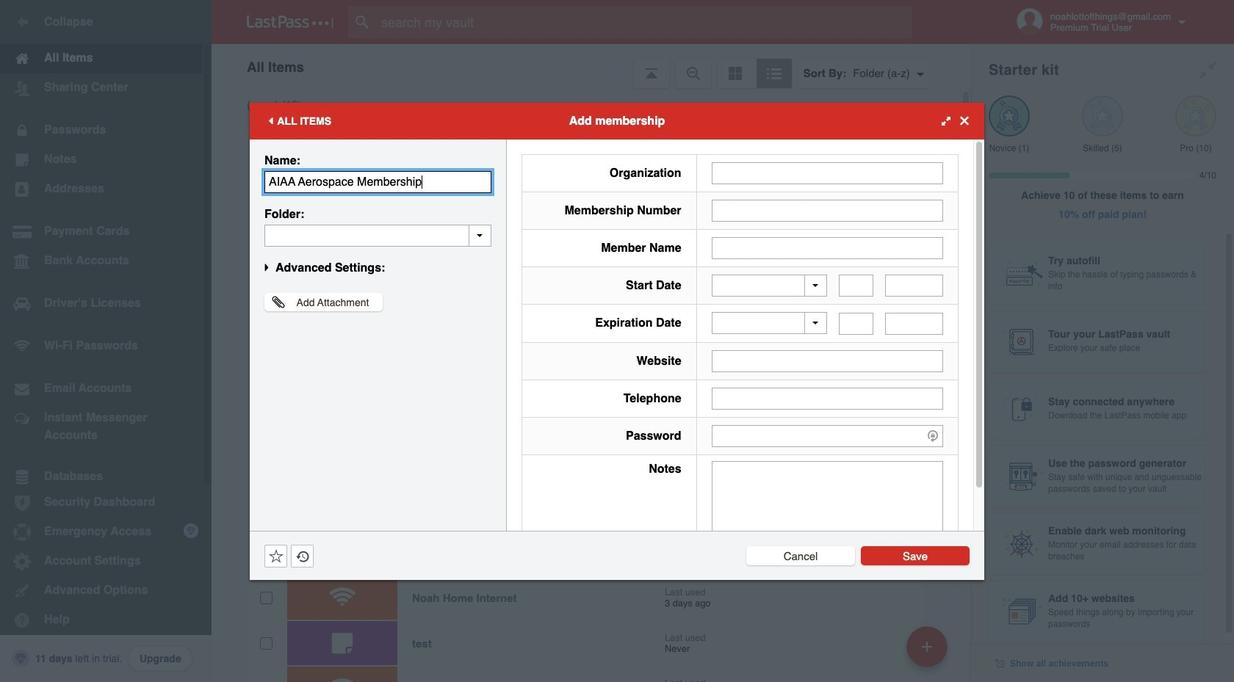 Task type: locate. For each thing, give the bounding box(es) containing it.
main navigation navigation
[[0, 0, 212, 683]]

vault options navigation
[[212, 44, 972, 88]]

new item navigation
[[902, 623, 957, 683]]

None password field
[[712, 425, 944, 447]]

None text field
[[712, 200, 944, 222], [712, 237, 944, 259], [712, 388, 944, 410], [712, 200, 944, 222], [712, 237, 944, 259], [712, 388, 944, 410]]

None text field
[[712, 162, 944, 184], [265, 171, 492, 193], [265, 225, 492, 247], [840, 275, 874, 297], [886, 275, 944, 297], [840, 313, 874, 335], [886, 313, 944, 335], [712, 350, 944, 372], [712, 461, 944, 552], [712, 162, 944, 184], [265, 171, 492, 193], [265, 225, 492, 247], [840, 275, 874, 297], [886, 275, 944, 297], [840, 313, 874, 335], [886, 313, 944, 335], [712, 350, 944, 372], [712, 461, 944, 552]]

dialog
[[250, 103, 985, 580]]

lastpass image
[[247, 15, 334, 29]]

search my vault text field
[[348, 6, 936, 38]]

Search search field
[[348, 6, 936, 38]]



Task type: describe. For each thing, give the bounding box(es) containing it.
new item image
[[923, 642, 933, 652]]



Task type: vqa. For each thing, say whether or not it's contained in the screenshot.
caret right image
no



